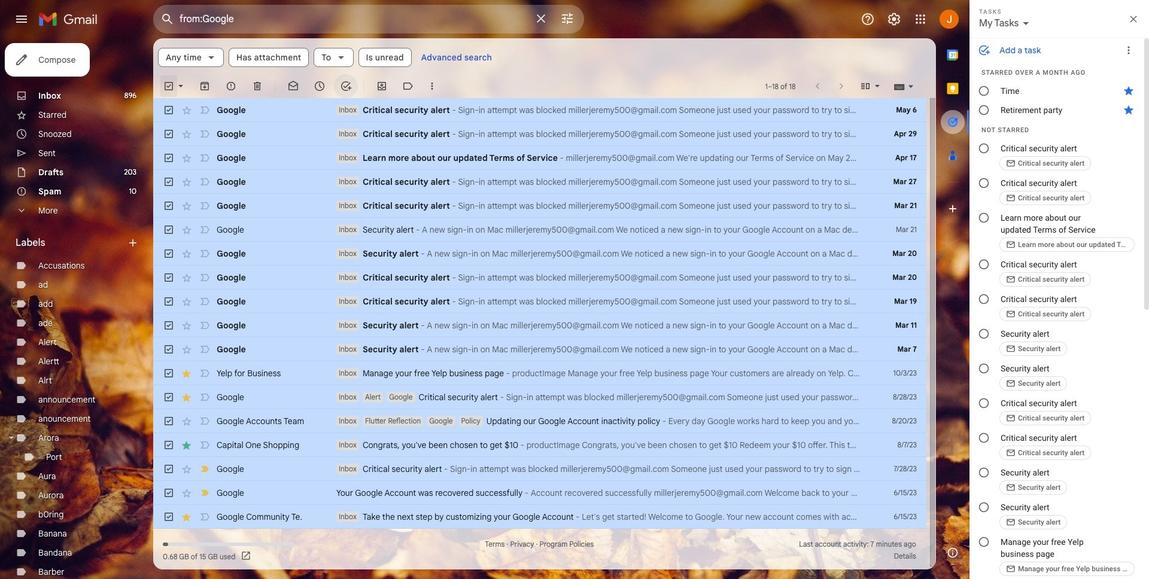 Task type: describe. For each thing, give the bounding box(es) containing it.
main menu image
[[14, 12, 29, 26]]

12 row from the top
[[153, 362, 927, 386]]

13 row from the top
[[153, 386, 927, 410]]

report spam image
[[225, 80, 237, 92]]

move to inbox image
[[376, 80, 388, 92]]

10 row from the top
[[153, 314, 927, 338]]

support image
[[861, 12, 876, 26]]

more email options image
[[426, 80, 438, 92]]

select input tool image
[[908, 82, 915, 91]]

mark as read image
[[287, 80, 299, 92]]

17 row from the top
[[153, 481, 927, 505]]

Search mail text field
[[180, 13, 527, 25]]

delete image
[[252, 80, 264, 92]]

follow link to manage storage image
[[240, 551, 252, 563]]

18 row from the top
[[153, 505, 927, 529]]

11 row from the top
[[153, 338, 927, 362]]

4 row from the top
[[153, 170, 927, 194]]

gmail image
[[38, 7, 104, 31]]

toggle split pane mode image
[[860, 80, 872, 92]]

14 row from the top
[[153, 410, 927, 434]]

snooze image
[[314, 80, 326, 92]]



Task type: locate. For each thing, give the bounding box(es) containing it.
main content
[[153, 38, 937, 570]]

None checkbox
[[163, 80, 175, 92], [163, 104, 175, 116], [163, 128, 175, 140], [163, 152, 175, 164], [163, 176, 175, 188], [163, 320, 175, 332], [163, 368, 175, 380], [163, 487, 175, 499], [163, 80, 175, 92], [163, 104, 175, 116], [163, 128, 175, 140], [163, 152, 175, 164], [163, 176, 175, 188], [163, 320, 175, 332], [163, 368, 175, 380], [163, 487, 175, 499]]

labels image
[[402, 80, 414, 92]]

1 row from the top
[[153, 98, 927, 122]]

row
[[153, 98, 927, 122], [153, 122, 927, 146], [153, 146, 927, 170], [153, 170, 927, 194], [153, 194, 927, 218], [153, 218, 927, 242], [153, 242, 927, 266], [153, 266, 927, 290], [153, 290, 927, 314], [153, 314, 927, 338], [153, 338, 927, 362], [153, 362, 927, 386], [153, 386, 927, 410], [153, 410, 927, 434], [153, 434, 927, 458], [153, 458, 927, 481], [153, 481, 927, 505], [153, 505, 927, 529]]

add to tasks image
[[340, 80, 352, 92]]

2 row from the top
[[153, 122, 927, 146]]

heading
[[16, 237, 127, 249]]

archive image
[[199, 80, 211, 92]]

advanced search options image
[[556, 7, 580, 31]]

navigation
[[0, 38, 153, 580]]

7 row from the top
[[153, 242, 927, 266]]

clear search image
[[529, 7, 553, 31]]

None checkbox
[[163, 200, 175, 212], [163, 224, 175, 236], [163, 248, 175, 260], [163, 272, 175, 284], [163, 296, 175, 308], [163, 344, 175, 356], [163, 392, 175, 404], [163, 416, 175, 428], [163, 440, 175, 452], [163, 464, 175, 476], [163, 511, 175, 523], [163, 200, 175, 212], [163, 224, 175, 236], [163, 248, 175, 260], [163, 272, 175, 284], [163, 296, 175, 308], [163, 344, 175, 356], [163, 392, 175, 404], [163, 416, 175, 428], [163, 440, 175, 452], [163, 464, 175, 476], [163, 511, 175, 523]]

None search field
[[153, 5, 585, 34]]

15 row from the top
[[153, 434, 927, 458]]

16 row from the top
[[153, 458, 927, 481]]

settings image
[[888, 12, 902, 26]]

6 row from the top
[[153, 218, 927, 242]]

footer
[[153, 539, 927, 563]]

5 row from the top
[[153, 194, 927, 218]]

8 row from the top
[[153, 266, 927, 290]]

9 row from the top
[[153, 290, 927, 314]]

tab list
[[937, 38, 970, 537]]

search mail image
[[157, 8, 178, 30]]

3 row from the top
[[153, 146, 927, 170]]



Task type: vqa. For each thing, say whether or not it's contained in the screenshot.
14th row from the bottom
yes



